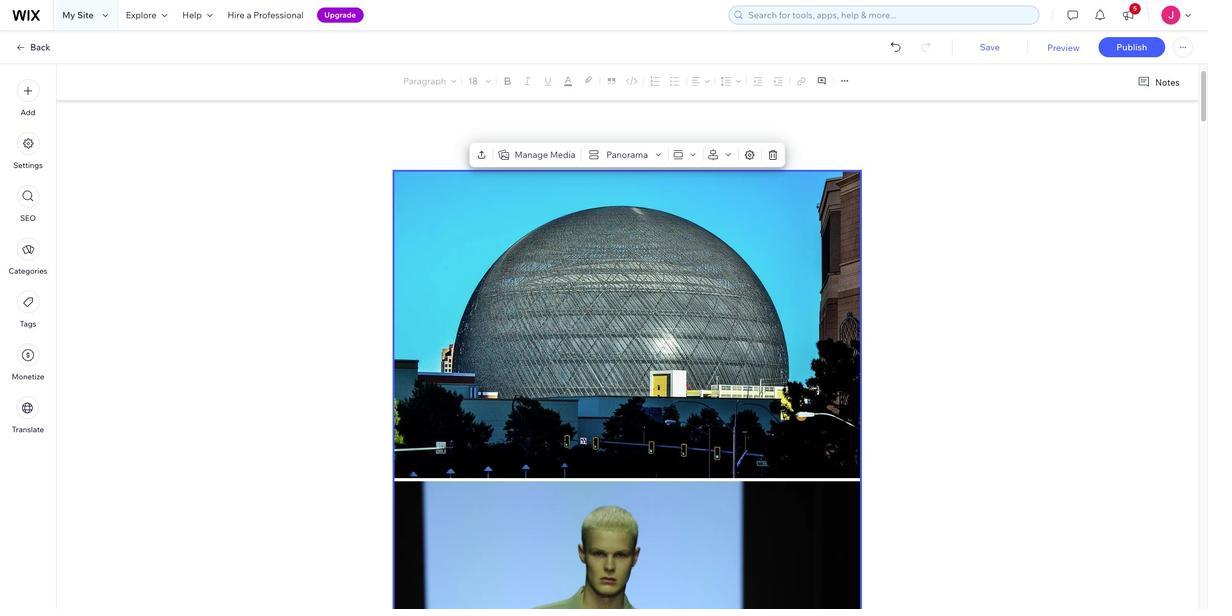 Task type: locate. For each thing, give the bounding box(es) containing it.
a
[[247, 9, 251, 21]]

menu
[[0, 72, 56, 442]]

Search for tools, apps, help & more... field
[[745, 6, 1035, 24]]

media
[[550, 149, 576, 160]]

paragraph
[[403, 76, 446, 87]]

hire
[[228, 9, 245, 21]]

5 button
[[1115, 0, 1142, 30]]

settings button
[[13, 132, 43, 170]]

monetize
[[12, 372, 44, 381]]

manage media button
[[496, 146, 578, 164]]

hire a professional
[[228, 9, 304, 21]]

translate button
[[12, 397, 44, 434]]

notes button
[[1133, 74, 1184, 91]]

add button
[[17, 79, 39, 117]]

publish button
[[1099, 37, 1166, 57]]

tags button
[[17, 291, 39, 329]]

professional
[[253, 9, 304, 21]]

manage
[[515, 149, 548, 160]]



Task type: vqa. For each thing, say whether or not it's contained in the screenshot.
need
no



Task type: describe. For each thing, give the bounding box(es) containing it.
categories button
[[9, 238, 47, 276]]

manage media
[[515, 149, 576, 160]]

back
[[30, 42, 50, 53]]

menu containing add
[[0, 72, 56, 442]]

monetize button
[[12, 344, 44, 381]]

my site
[[62, 9, 94, 21]]

translate
[[12, 425, 44, 434]]

panorama
[[607, 149, 648, 160]]

tags
[[20, 319, 36, 329]]

paragraph button
[[401, 72, 459, 90]]

help
[[182, 9, 202, 21]]

Add a Catchy Title text field
[[395, 65, 846, 89]]

site
[[77, 9, 94, 21]]

publish
[[1117, 42, 1148, 53]]

help button
[[175, 0, 220, 30]]

preview button
[[1048, 42, 1080, 53]]

my
[[62, 9, 75, 21]]

settings
[[13, 160, 43, 170]]

panorama button
[[584, 146, 666, 164]]

5
[[1134, 4, 1137, 13]]

upgrade button
[[317, 8, 364, 23]]

upgrade
[[324, 10, 356, 20]]

seo button
[[17, 185, 39, 223]]

notes
[[1156, 76, 1180, 88]]

back button
[[15, 42, 50, 53]]

seo
[[20, 213, 36, 223]]

preview
[[1048, 42, 1080, 53]]

save button
[[965, 42, 1015, 53]]

add
[[21, 108, 35, 117]]

categories
[[9, 266, 47, 276]]

save
[[980, 42, 1000, 53]]

hire a professional link
[[220, 0, 311, 30]]

explore
[[126, 9, 157, 21]]



